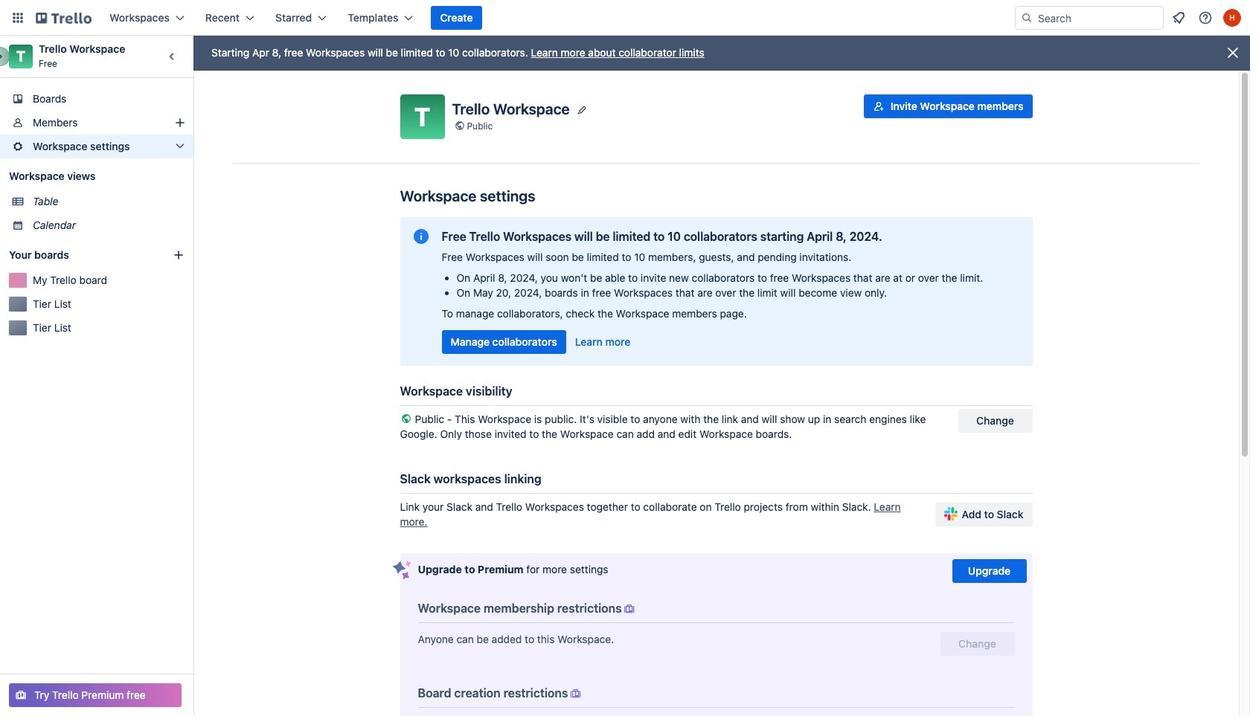 Task type: locate. For each thing, give the bounding box(es) containing it.
add board image
[[173, 249, 185, 261]]

search image
[[1021, 12, 1033, 24]]

your boards with 3 items element
[[9, 246, 150, 264]]

howard (howard38800628) image
[[1223, 9, 1241, 27]]

workspace navigation collapse icon image
[[162, 46, 183, 67]]

sm image
[[622, 602, 637, 617], [568, 687, 583, 702]]

1 vertical spatial sm image
[[568, 687, 583, 702]]

0 vertical spatial sm image
[[622, 602, 637, 617]]

0 horizontal spatial sm image
[[568, 687, 583, 702]]

1 horizontal spatial sm image
[[622, 602, 637, 617]]

Search field
[[1033, 7, 1163, 28]]

primary element
[[0, 0, 1250, 36]]



Task type: describe. For each thing, give the bounding box(es) containing it.
0 notifications image
[[1170, 9, 1188, 27]]

sparkle image
[[393, 561, 411, 580]]

open information menu image
[[1198, 10, 1213, 25]]

back to home image
[[36, 6, 92, 30]]



Task type: vqa. For each thing, say whether or not it's contained in the screenshot.
Swimlanes by Blue Cat Add button
no



